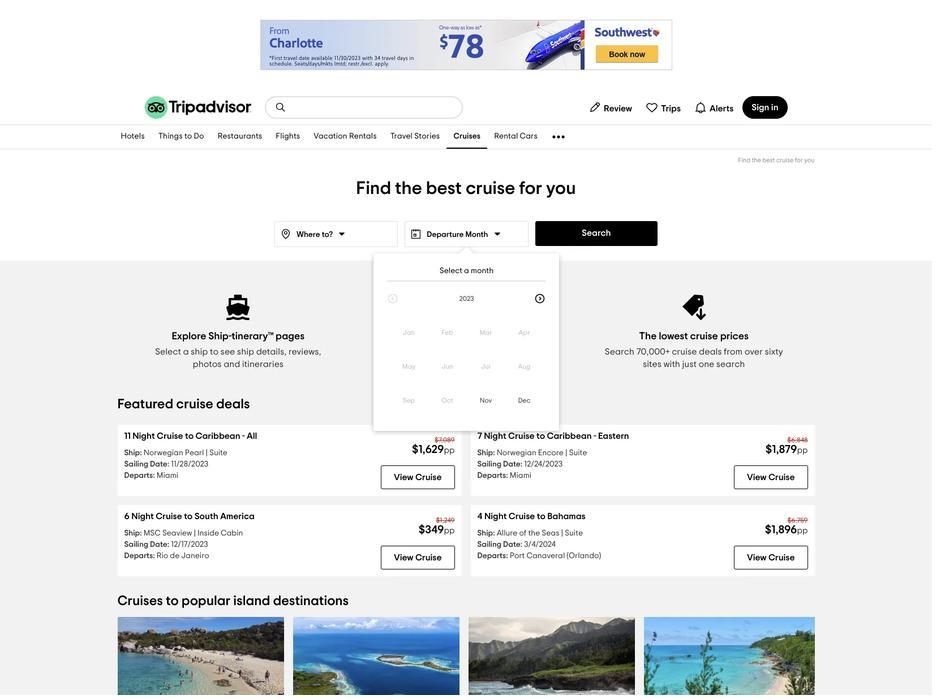 Task type: locate. For each thing, give the bounding box(es) containing it.
you
[[805, 157, 815, 164], [546, 179, 576, 198]]

0 horizontal spatial for
[[519, 179, 543, 198]]

| up 12/17/2023
[[194, 530, 196, 538]]

None search field
[[266, 97, 462, 118]]

departs: inside ship : norwegian pearl | suite sailing date: 11/28/2023 departs: miami
[[124, 472, 155, 480]]

to?
[[322, 231, 333, 239]]

suite down the bahamas
[[565, 530, 583, 538]]

night for $1,879
[[484, 432, 507, 441]]

0 horizontal spatial select
[[155, 348, 181, 357]]

caribbean for $1,629
[[196, 432, 240, 441]]

12/17/2023
[[171, 541, 208, 549]]

suite right encore
[[569, 450, 587, 458]]

cruise up 'month'
[[466, 179, 515, 198]]

date: left 12/24/2023
[[503, 461, 523, 469]]

1 horizontal spatial find
[[739, 157, 751, 164]]

1 vertical spatial cruises
[[117, 595, 163, 609]]

deals up all
[[216, 398, 250, 412]]

pages
[[276, 332, 305, 342]]

cruise up 11 night cruise to caribbean - all
[[176, 398, 213, 412]]

best down sign in link
[[763, 157, 775, 164]]

11/28/2023
[[171, 461, 208, 469]]

a
[[464, 267, 469, 275], [183, 348, 189, 357]]

departs: down 11 at the left of the page
[[124, 472, 155, 480]]

with left just
[[664, 360, 681, 369]]

miami down 11/28/2023
[[157, 472, 178, 480]]

write cruise reviews share your opinion with our travel community
[[374, 332, 559, 357]]

$6,848 $1,879 pp
[[766, 437, 808, 456]]

2 caribbean from the left
[[547, 432, 592, 441]]

6
[[124, 512, 130, 522]]

1 vertical spatial with
[[664, 360, 681, 369]]

deals up one
[[699, 348, 722, 357]]

0 horizontal spatial -
[[242, 432, 245, 441]]

0 horizontal spatial best
[[426, 179, 462, 198]]

suite inside ship : norwegian encore | suite sailing date: 12/24/2023 departs: miami
[[569, 450, 587, 458]]

date:
[[150, 461, 169, 469], [503, 461, 523, 469], [150, 541, 169, 549], [503, 541, 523, 549]]

| right encore
[[566, 450, 568, 458]]

$349
[[419, 525, 444, 536]]

1 - from the left
[[242, 432, 245, 441]]

0 horizontal spatial you
[[546, 179, 576, 198]]

select down explore
[[155, 348, 181, 357]]

0 horizontal spatial with
[[454, 348, 470, 357]]

for
[[795, 157, 803, 164], [519, 179, 543, 198]]

view for $1,896
[[747, 554, 767, 563]]

pp down $6,848 in the bottom of the page
[[798, 447, 808, 455]]

departs: left "rio"
[[124, 553, 155, 561]]

norwegian inside ship : norwegian encore | suite sailing date: 12/24/2023 departs: miami
[[497, 450, 537, 458]]

| right seas
[[562, 530, 563, 538]]

find the best cruise for you up departure month
[[356, 179, 576, 198]]

night right 4
[[485, 512, 507, 522]]

ship inside ship : norwegian encore | suite sailing date: 12/24/2023 departs: miami
[[478, 450, 493, 458]]

$6,759
[[788, 518, 808, 524]]

cruise
[[777, 157, 794, 164], [466, 179, 515, 198], [448, 332, 476, 342], [691, 332, 718, 342], [672, 348, 697, 357], [176, 398, 213, 412]]

sign in link
[[743, 96, 788, 119]]

sailing
[[124, 461, 148, 469], [478, 461, 502, 469], [124, 541, 148, 549], [478, 541, 502, 549]]

norwegian up 11/28/2023
[[144, 450, 183, 458]]

: for $1,629
[[140, 450, 142, 458]]

to left see
[[210, 348, 219, 357]]

0 horizontal spatial miami
[[157, 472, 178, 480]]

1 horizontal spatial with
[[664, 360, 681, 369]]

ship down 7
[[478, 450, 493, 458]]

1 miami from the left
[[157, 472, 178, 480]]

ship down 11 at the left of the page
[[124, 450, 140, 458]]

0 horizontal spatial find
[[356, 179, 391, 198]]

the
[[639, 332, 657, 342]]

0 vertical spatial find
[[739, 157, 751, 164]]

tripadvisor image
[[145, 96, 251, 119]]

| inside ship : norwegian encore | suite sailing date: 12/24/2023 departs: miami
[[566, 450, 568, 458]]

- left eastern
[[594, 432, 597, 441]]

suite inside ship : allure of the seas | suite sailing date: 3/4/2024 departs: port canaveral (orlando)
[[565, 530, 583, 538]]

1 caribbean from the left
[[196, 432, 240, 441]]

a down explore
[[183, 348, 189, 357]]

0 horizontal spatial ship
[[191, 348, 208, 357]]

ship inside ship : msc seaview | inside cabin sailing date: 12/17/2023 departs: rio de janeiro
[[124, 530, 140, 538]]

1 horizontal spatial you
[[805, 157, 815, 164]]

ship up photos
[[191, 348, 208, 357]]

| for $349
[[194, 530, 196, 538]]

sailing down allure
[[478, 541, 502, 549]]

0 horizontal spatial norwegian
[[144, 450, 183, 458]]

featured cruise deals
[[117, 398, 250, 412]]

2 horizontal spatial the
[[752, 157, 762, 164]]

our
[[472, 348, 486, 357]]

7
[[478, 432, 482, 441]]

miami inside ship : norwegian encore | suite sailing date: 12/24/2023 departs: miami
[[510, 472, 532, 480]]

and
[[224, 360, 240, 369]]

1 horizontal spatial caribbean
[[547, 432, 592, 441]]

norwegian inside ship : norwegian pearl | suite sailing date: 11/28/2023 departs: miami
[[144, 450, 183, 458]]

sailing down 11 at the left of the page
[[124, 461, 148, 469]]

ship down 'ship‑tinerary™'
[[237, 348, 254, 357]]

search inside the lowest cruise prices search 70,000+ cruise deals from over sixty sites with just one search
[[605, 348, 635, 357]]

to up encore
[[537, 432, 545, 441]]

1 vertical spatial select
[[155, 348, 181, 357]]

| inside ship : allure of the seas | suite sailing date: 3/4/2024 departs: port canaveral (orlando)
[[562, 530, 563, 538]]

ship down 4
[[478, 530, 493, 538]]

things
[[158, 133, 183, 141]]

night
[[133, 432, 155, 441], [484, 432, 507, 441], [132, 512, 154, 522], [485, 512, 507, 522]]

date: up port
[[503, 541, 523, 549]]

suite inside ship : norwegian pearl | suite sailing date: 11/28/2023 departs: miami
[[209, 450, 228, 458]]

see
[[221, 348, 235, 357]]

0 vertical spatial select
[[440, 267, 463, 275]]

sailing down 7
[[478, 461, 502, 469]]

pp down the $1,249
[[444, 527, 455, 536]]

port
[[510, 553, 525, 561]]

a inside explore ship‑tinerary™ pages select a ship to see ship details, reviews, photos and itineraries
[[183, 348, 189, 357]]

with left the our
[[454, 348, 470, 357]]

suite right pearl
[[209, 450, 228, 458]]

the down sign
[[752, 157, 762, 164]]

1 horizontal spatial a
[[464, 267, 469, 275]]

: inside ship : msc seaview | inside cabin sailing date: 12/17/2023 departs: rio de janeiro
[[140, 530, 142, 538]]

view cruise down $1,879 on the bottom right of the page
[[747, 473, 795, 482]]

$1,896
[[765, 525, 798, 536]]

miami inside ship : norwegian pearl | suite sailing date: 11/28/2023 departs: miami
[[157, 472, 178, 480]]

the down travel stories link
[[395, 179, 422, 198]]

1 horizontal spatial norwegian
[[497, 450, 537, 458]]

cruise up seaview
[[156, 512, 182, 522]]

0 horizontal spatial caribbean
[[196, 432, 240, 441]]

eastern
[[599, 432, 629, 441]]

1 horizontal spatial cruises
[[454, 133, 481, 141]]

1 horizontal spatial best
[[763, 157, 775, 164]]

jun
[[442, 364, 453, 370]]

date: up "rio"
[[150, 541, 169, 549]]

your
[[400, 348, 419, 357]]

inside
[[198, 530, 219, 538]]

1 horizontal spatial -
[[594, 432, 597, 441]]

search image
[[275, 102, 286, 113]]

night right 11 at the left of the page
[[133, 432, 155, 441]]

: for $1,896
[[493, 530, 495, 538]]

departs: down 7
[[478, 472, 508, 480]]

cruises left rental
[[454, 133, 481, 141]]

a left month
[[464, 267, 469, 275]]

date: inside ship : allure of the seas | suite sailing date: 3/4/2024 departs: port canaveral (orlando)
[[503, 541, 523, 549]]

month
[[471, 267, 494, 275]]

cruise up the our
[[448, 332, 476, 342]]

departs: left port
[[478, 553, 508, 561]]

ship inside ship : norwegian pearl | suite sailing date: 11/28/2023 departs: miami
[[124, 450, 140, 458]]

to left south
[[184, 512, 193, 522]]

explore ship‑tinerary™ pages select a ship to see ship details, reviews, photos and itineraries
[[155, 332, 321, 369]]

1 vertical spatial deals
[[216, 398, 250, 412]]

sailing down msc
[[124, 541, 148, 549]]

2 miami from the left
[[510, 472, 532, 480]]

night for $1,629
[[133, 432, 155, 441]]

pp inside $6,759 $1,896 pp
[[798, 527, 808, 536]]

pp down the $6,759
[[798, 527, 808, 536]]

caribbean
[[196, 432, 240, 441], [547, 432, 592, 441]]

ship down 6
[[124, 530, 140, 538]]

destinations
[[273, 595, 349, 609]]

ship for $1,629
[[124, 450, 140, 458]]

1 horizontal spatial for
[[795, 157, 803, 164]]

date: inside ship : norwegian pearl | suite sailing date: 11/28/2023 departs: miami
[[150, 461, 169, 469]]

cruise up just
[[672, 348, 697, 357]]

1 horizontal spatial miami
[[510, 472, 532, 480]]

12/24/2023
[[524, 461, 563, 469]]

cruises down "rio"
[[117, 595, 163, 609]]

south
[[195, 512, 218, 522]]

seaview
[[162, 530, 192, 538]]

| inside ship : msc seaview | inside cabin sailing date: 12/17/2023 departs: rio de janeiro
[[194, 530, 196, 538]]

search
[[717, 360, 745, 369]]

: inside ship : allure of the seas | suite sailing date: 3/4/2024 departs: port canaveral (orlando)
[[493, 530, 495, 538]]

departure month
[[427, 231, 488, 239]]

seas
[[542, 530, 560, 538]]

miami down 12/24/2023
[[510, 472, 532, 480]]

date: left 11/28/2023
[[150, 461, 169, 469]]

1 horizontal spatial find the best cruise for you
[[739, 157, 815, 164]]

2 vertical spatial the
[[529, 530, 540, 538]]

alerts link
[[690, 96, 739, 119]]

pp for $1,629
[[444, 447, 455, 455]]

0 vertical spatial cruises
[[454, 133, 481, 141]]

1 vertical spatial a
[[183, 348, 189, 357]]

caribbean up encore
[[547, 432, 592, 441]]

2 - from the left
[[594, 432, 597, 441]]

0 horizontal spatial a
[[183, 348, 189, 357]]

cruise down the $1,896
[[769, 554, 795, 563]]

featured
[[117, 398, 173, 412]]

1 vertical spatial you
[[546, 179, 576, 198]]

canaveral
[[527, 553, 565, 561]]

popular
[[182, 595, 231, 609]]

: inside ship : norwegian encore | suite sailing date: 12/24/2023 departs: miami
[[493, 450, 495, 458]]

2 norwegian from the left
[[497, 450, 537, 458]]

view cruise down the $1,629
[[394, 473, 442, 482]]

- left all
[[242, 432, 245, 441]]

departs: inside ship : norwegian encore | suite sailing date: 12/24/2023 departs: miami
[[478, 472, 508, 480]]

cruises for cruises to popular island destinations
[[117, 595, 163, 609]]

to up seas
[[537, 512, 546, 522]]

pp for $349
[[444, 527, 455, 536]]

night right 7
[[484, 432, 507, 441]]

things to do
[[158, 133, 204, 141]]

travel stories
[[391, 133, 440, 141]]

0 horizontal spatial deals
[[216, 398, 250, 412]]

restaurants link
[[211, 125, 269, 149]]

where
[[297, 231, 320, 239]]

: for $1,879
[[493, 450, 495, 458]]

departs: inside ship : msc seaview | inside cabin sailing date: 12/17/2023 departs: rio de janeiro
[[124, 553, 155, 561]]

1 vertical spatial for
[[519, 179, 543, 198]]

night right 6
[[132, 512, 154, 522]]

1 horizontal spatial ship
[[237, 348, 254, 357]]

cruise down $349
[[416, 554, 442, 563]]

find
[[739, 157, 751, 164], [356, 179, 391, 198]]

to inside 'link'
[[185, 133, 192, 141]]

the lowest cruise prices search 70,000+ cruise deals from over sixty sites with just one search
[[605, 332, 783, 369]]

pp down $7,089
[[444, 447, 455, 455]]

the
[[752, 157, 762, 164], [395, 179, 422, 198], [529, 530, 540, 538]]

1 horizontal spatial the
[[529, 530, 540, 538]]

ship : msc seaview | inside cabin sailing date: 12/17/2023 departs: rio de janeiro
[[124, 530, 243, 561]]

night for $349
[[132, 512, 154, 522]]

0 vertical spatial a
[[464, 267, 469, 275]]

1 horizontal spatial select
[[440, 267, 463, 275]]

0 vertical spatial find the best cruise for you
[[739, 157, 815, 164]]

| inside ship : norwegian pearl | suite sailing date: 11/28/2023 departs: miami
[[206, 450, 208, 458]]

pp inside the $6,848 $1,879 pp
[[798, 447, 808, 455]]

select
[[440, 267, 463, 275], [155, 348, 181, 357]]

pp inside $1,249 $349 pp
[[444, 527, 455, 536]]

night for $1,896
[[485, 512, 507, 522]]

1 norwegian from the left
[[144, 450, 183, 458]]

1 vertical spatial search
[[605, 348, 635, 357]]

ship‑tinerary™
[[209, 332, 274, 342]]

explore
[[172, 332, 206, 342]]

to left popular
[[166, 595, 179, 609]]

| right pearl
[[206, 450, 208, 458]]

departs:
[[124, 472, 155, 480], [478, 472, 508, 480], [124, 553, 155, 561], [478, 553, 508, 561]]

ship
[[191, 348, 208, 357], [237, 348, 254, 357]]

the right of
[[529, 530, 540, 538]]

de
[[170, 553, 180, 561]]

norwegian for $1,879
[[497, 450, 537, 458]]

in
[[772, 103, 779, 112]]

0 horizontal spatial cruises
[[117, 595, 163, 609]]

community
[[514, 348, 559, 357]]

0 vertical spatial deals
[[699, 348, 722, 357]]

jul
[[482, 364, 491, 370]]

share
[[374, 348, 398, 357]]

$1,249 $349 pp
[[419, 518, 455, 536]]

- for $1,629
[[242, 432, 245, 441]]

best
[[763, 157, 775, 164], [426, 179, 462, 198]]

view cruise down $349
[[394, 554, 442, 563]]

0 vertical spatial with
[[454, 348, 470, 357]]

0 vertical spatial you
[[805, 157, 815, 164]]

pp inside $7,089 $1,629 pp
[[444, 447, 455, 455]]

0 horizontal spatial find the best cruise for you
[[356, 179, 576, 198]]

ship inside ship : allure of the seas | suite sailing date: 3/4/2024 departs: port canaveral (orlando)
[[478, 530, 493, 538]]

to left do
[[185, 133, 192, 141]]

1 horizontal spatial deals
[[699, 348, 722, 357]]

over
[[745, 348, 763, 357]]

select left month
[[440, 267, 463, 275]]

best up "departure"
[[426, 179, 462, 198]]

norwegian up 12/24/2023
[[497, 450, 537, 458]]

find the best cruise for you down in
[[739, 157, 815, 164]]

view cruise for $1,896
[[747, 554, 795, 563]]

caribbean up pearl
[[196, 432, 240, 441]]

1 vertical spatial find the best cruise for you
[[356, 179, 576, 198]]

the inside ship : allure of the seas | suite sailing date: 3/4/2024 departs: port canaveral (orlando)
[[529, 530, 540, 538]]

view cruise down the $1,896
[[747, 554, 795, 563]]

: inside ship : norwegian pearl | suite sailing date: 11/28/2023 departs: miami
[[140, 450, 142, 458]]

to
[[185, 133, 192, 141], [210, 348, 219, 357], [185, 432, 194, 441], [537, 432, 545, 441], [184, 512, 193, 522], [537, 512, 546, 522], [166, 595, 179, 609]]

0 horizontal spatial the
[[395, 179, 422, 198]]

with inside the lowest cruise prices search 70,000+ cruise deals from over sixty sites with just one search
[[664, 360, 681, 369]]

pearl
[[185, 450, 204, 458]]



Task type: vqa. For each thing, say whether or not it's contained in the screenshot.


Task type: describe. For each thing, give the bounding box(es) containing it.
just
[[683, 360, 697, 369]]

rentals
[[349, 133, 377, 141]]

month
[[466, 231, 488, 239]]

cruise down $1,879 on the bottom right of the page
[[769, 473, 795, 482]]

reviews,
[[289, 348, 321, 357]]

4
[[478, 512, 483, 522]]

ship : allure of the seas | suite sailing date: 3/4/2024 departs: port canaveral (orlando)
[[478, 530, 601, 561]]

(orlando)
[[567, 553, 601, 561]]

vacation rentals
[[314, 133, 377, 141]]

departs: inside ship : allure of the seas | suite sailing date: 3/4/2024 departs: port canaveral (orlando)
[[478, 553, 508, 561]]

view cruise for $349
[[394, 554, 442, 563]]

cruise up of
[[509, 512, 535, 522]]

select a month
[[440, 267, 494, 275]]

2023
[[459, 296, 474, 302]]

pp for $1,896
[[798, 527, 808, 536]]

sailing inside ship : allure of the seas | suite sailing date: 3/4/2024 departs: port canaveral (orlando)
[[478, 541, 502, 549]]

cruises to popular island destinations
[[117, 595, 349, 609]]

review
[[604, 104, 633, 113]]

travel
[[488, 348, 512, 357]]

encore
[[538, 450, 564, 458]]

america
[[220, 512, 255, 522]]

0 vertical spatial best
[[763, 157, 775, 164]]

hotels link
[[114, 125, 152, 149]]

view cruise for $1,629
[[394, 473, 442, 482]]

cruises link
[[447, 125, 488, 149]]

caribbean for $1,879
[[547, 432, 592, 441]]

sailing inside ship : norwegian encore | suite sailing date: 12/24/2023 departs: miami
[[478, 461, 502, 469]]

suite for $1,629
[[209, 450, 228, 458]]

trips
[[661, 104, 681, 113]]

- for $1,879
[[594, 432, 597, 441]]

may
[[402, 364, 416, 370]]

miami for $1,629
[[157, 472, 178, 480]]

sep
[[403, 397, 415, 404]]

ship : norwegian pearl | suite sailing date: 11/28/2023 departs: miami
[[124, 450, 228, 480]]

write
[[421, 332, 446, 342]]

$7,089
[[435, 437, 455, 444]]

advertisement region
[[260, 20, 672, 71]]

$6,759 $1,896 pp
[[765, 518, 808, 536]]

one
[[699, 360, 715, 369]]

$6,848
[[788, 437, 808, 444]]

itineraries
[[242, 360, 284, 369]]

cruise inside write cruise reviews share your opinion with our travel community
[[448, 332, 476, 342]]

view for $1,629
[[394, 473, 414, 482]]

1 vertical spatial the
[[395, 179, 422, 198]]

sign in
[[752, 103, 779, 112]]

ship : norwegian encore | suite sailing date: 12/24/2023 departs: miami
[[478, 450, 587, 480]]

norwegian for $1,629
[[144, 450, 183, 458]]

view for $349
[[394, 554, 414, 563]]

sailing inside ship : norwegian pearl | suite sailing date: 11/28/2023 departs: miami
[[124, 461, 148, 469]]

nov
[[480, 397, 492, 404]]

1 vertical spatial best
[[426, 179, 462, 198]]

aug
[[518, 364, 531, 370]]

view cruise for $1,879
[[747, 473, 795, 482]]

apr
[[519, 330, 530, 336]]

date: inside ship : msc seaview | inside cabin sailing date: 12/17/2023 departs: rio de janeiro
[[150, 541, 169, 549]]

1 ship from the left
[[191, 348, 208, 357]]

1 vertical spatial find
[[356, 179, 391, 198]]

reviews
[[478, 332, 512, 342]]

suite for $1,879
[[569, 450, 587, 458]]

stories
[[415, 133, 440, 141]]

bahamas
[[548, 512, 586, 522]]

feb
[[442, 330, 453, 336]]

7 night cruise to caribbean - eastern
[[478, 432, 629, 441]]

0 vertical spatial search
[[582, 229, 611, 238]]

sites
[[643, 360, 662, 369]]

dec
[[518, 397, 531, 404]]

11
[[124, 432, 131, 441]]

cruise up one
[[691, 332, 718, 342]]

$1,249
[[436, 518, 455, 524]]

departure
[[427, 231, 464, 239]]

| for $1,629
[[206, 450, 208, 458]]

cruise down in
[[777, 157, 794, 164]]

cruises for cruises
[[454, 133, 481, 141]]

rental
[[494, 133, 518, 141]]

| for $1,879
[[566, 450, 568, 458]]

rental cars link
[[488, 125, 545, 149]]

oct
[[442, 397, 453, 404]]

of
[[519, 530, 527, 538]]

with inside write cruise reviews share your opinion with our travel community
[[454, 348, 470, 357]]

review link
[[584, 96, 637, 119]]

ship for $1,879
[[478, 450, 493, 458]]

vacation rentals link
[[307, 125, 384, 149]]

where to?
[[297, 231, 333, 239]]

0 vertical spatial for
[[795, 157, 803, 164]]

mar
[[480, 330, 492, 336]]

miami for $1,879
[[510, 472, 532, 480]]

0 vertical spatial the
[[752, 157, 762, 164]]

travel stories link
[[384, 125, 447, 149]]

2 ship from the left
[[237, 348, 254, 357]]

ship for $1,896
[[478, 530, 493, 538]]

$7,089 $1,629 pp
[[412, 437, 455, 456]]

rental cars
[[494, 133, 538, 141]]

details,
[[256, 348, 287, 357]]

hotels
[[121, 133, 145, 141]]

select inside explore ship‑tinerary™ pages select a ship to see ship details, reviews, photos and itineraries
[[155, 348, 181, 357]]

cruise down the $1,629
[[416, 473, 442, 482]]

deals inside the lowest cruise prices search 70,000+ cruise deals from over sixty sites with just one search
[[699, 348, 722, 357]]

view for $1,879
[[747, 473, 767, 482]]

all
[[247, 432, 257, 441]]

cruise up ship : norwegian encore | suite sailing date: 12/24/2023 departs: miami on the bottom right of the page
[[509, 432, 535, 441]]

island
[[233, 595, 270, 609]]

ship for $349
[[124, 530, 140, 538]]

do
[[194, 133, 204, 141]]

: for $349
[[140, 530, 142, 538]]

date: inside ship : norwegian encore | suite sailing date: 12/24/2023 departs: miami
[[503, 461, 523, 469]]

to inside explore ship‑tinerary™ pages select a ship to see ship details, reviews, photos and itineraries
[[210, 348, 219, 357]]

vacation
[[314, 133, 348, 141]]

$1,629
[[412, 444, 444, 456]]

6 night cruise to south america
[[124, 512, 255, 522]]

$1,879
[[766, 444, 798, 456]]

photos
[[193, 360, 222, 369]]

cruise up ship : norwegian pearl | suite sailing date: 11/28/2023 departs: miami
[[157, 432, 183, 441]]

sixty
[[765, 348, 783, 357]]

sailing inside ship : msc seaview | inside cabin sailing date: 12/17/2023 departs: rio de janeiro
[[124, 541, 148, 549]]

allure
[[497, 530, 518, 538]]

11 night cruise to caribbean - all
[[124, 432, 257, 441]]

4 night cruise to bahamas
[[478, 512, 586, 522]]

to up pearl
[[185, 432, 194, 441]]

travel
[[391, 133, 413, 141]]

opinion
[[421, 348, 452, 357]]

pp for $1,879
[[798, 447, 808, 455]]

3/4/2024
[[524, 541, 556, 549]]



